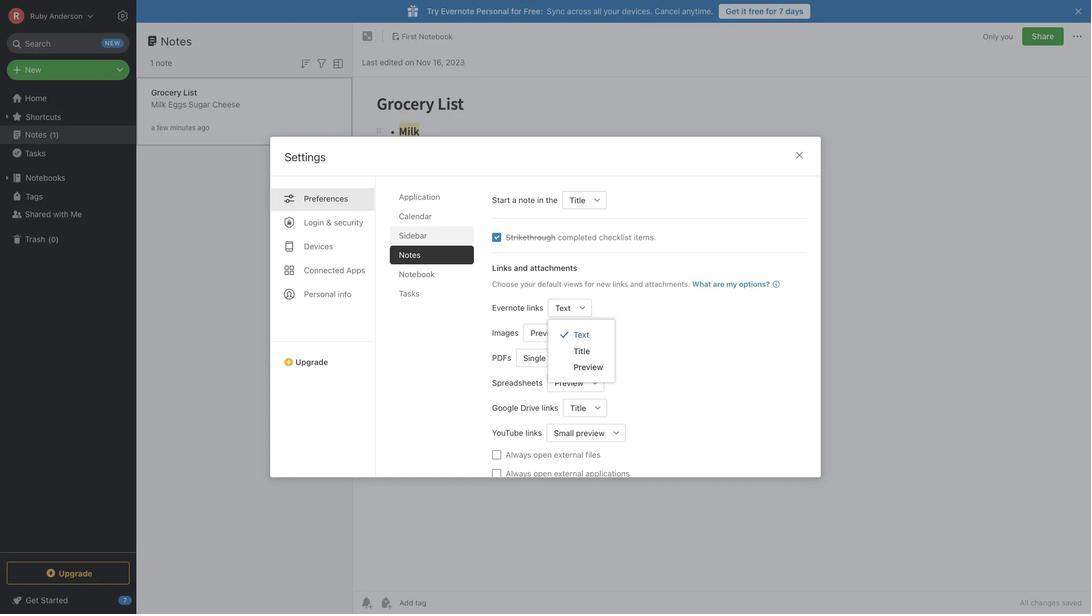 Task type: vqa. For each thing, say whether or not it's contained in the screenshot.


Task type: describe. For each thing, give the bounding box(es) containing it.
note list element
[[136, 23, 353, 614]]

external for applications
[[554, 469, 584, 478]]

) for notes
[[56, 130, 59, 139]]

small
[[554, 428, 574, 438]]

choose
[[492, 280, 519, 288]]

tags
[[26, 191, 43, 201]]

tasks button
[[0, 144, 136, 162]]

title button for google drive links
[[563, 399, 589, 417]]

what
[[693, 280, 712, 288]]

attachments.
[[645, 280, 691, 288]]

grocery list
[[151, 88, 197, 97]]

shortcuts
[[26, 112, 61, 121]]

google drive links
[[492, 403, 559, 413]]

close image
[[793, 148, 807, 162]]

start
[[492, 195, 510, 205]]

try evernote personal for free: sync across all your devices. cancel anytime.
[[427, 7, 714, 16]]

open for always open external files
[[534, 450, 552, 459]]

external for files
[[554, 450, 584, 459]]

links and attachments
[[492, 263, 578, 273]]

pdfs
[[492, 353, 512, 363]]

only
[[984, 32, 999, 41]]

1 horizontal spatial upgrade
[[296, 357, 328, 367]]

notes inside tree
[[25, 130, 47, 139]]

security
[[334, 218, 364, 227]]

new
[[25, 65, 41, 74]]

title inside dropdown list menu
[[574, 346, 590, 356]]

shared
[[25, 210, 51, 219]]

Choose default view option for Images field
[[524, 324, 581, 342]]

cheese
[[212, 100, 240, 109]]

devices
[[304, 242, 333, 251]]

get it free for 7 days button
[[719, 4, 811, 19]]

on
[[405, 58, 414, 67]]

1 inside note list element
[[150, 58, 154, 68]]

spreadsheets
[[492, 378, 543, 388]]

0 horizontal spatial personal
[[304, 289, 336, 299]]

small preview button
[[547, 424, 608, 442]]

share button
[[1023, 27, 1065, 45]]

Choose default view option for Evernote links field
[[548, 299, 592, 317]]

) for trash
[[56, 235, 59, 244]]

attachments
[[530, 263, 578, 273]]

list
[[183, 88, 197, 97]]

choose your default views for new links and attachments.
[[492, 280, 691, 288]]

preview for topmost the preview button
[[531, 328, 560, 338]]

tab list for start a note in the
[[390, 188, 483, 477]]

0 horizontal spatial upgrade
[[59, 569, 93, 578]]

expand notebooks image
[[3, 173, 12, 183]]

Choose default view option for YouTube links field
[[547, 424, 626, 442]]

you
[[1001, 32, 1014, 41]]

1 horizontal spatial note
[[519, 195, 535, 205]]

preview inside dropdown list menu
[[574, 363, 604, 372]]

Select422 checkbox
[[492, 233, 502, 242]]

preview
[[576, 428, 605, 438]]

shared with me
[[25, 210, 82, 219]]

title for google drive links
[[571, 403, 587, 413]]

connected apps
[[304, 266, 366, 275]]

tasks inside "tab"
[[399, 289, 420, 298]]

text inside text 'link'
[[574, 330, 590, 339]]

in
[[538, 195, 544, 205]]

items.
[[634, 233, 656, 242]]

0 vertical spatial preview button
[[524, 324, 563, 342]]

1 vertical spatial your
[[521, 280, 536, 288]]

( for notes
[[50, 130, 53, 139]]

always open external applications
[[506, 469, 630, 478]]

sugar
[[189, 100, 210, 109]]

google
[[492, 403, 519, 413]]

new button
[[7, 60, 130, 80]]

get it free for 7 days
[[726, 7, 804, 16]]

0
[[51, 235, 56, 244]]

0 vertical spatial note
[[156, 58, 172, 68]]

get
[[726, 7, 740, 16]]

connected
[[304, 266, 345, 275]]

devices.
[[623, 7, 653, 16]]

completed
[[558, 233, 597, 242]]

drive
[[521, 403, 540, 413]]

notebook tab
[[390, 265, 474, 284]]

Always open external files checkbox
[[492, 450, 502, 459]]

links right the new
[[613, 280, 629, 288]]

shortcuts button
[[0, 107, 136, 126]]

first
[[402, 32, 417, 40]]

2023
[[446, 58, 465, 67]]

checklist
[[599, 233, 632, 242]]

notes inside note list element
[[161, 34, 192, 47]]

home
[[25, 94, 47, 103]]

1 vertical spatial evernote
[[492, 303, 525, 312]]

title for start a note in the
[[570, 195, 586, 205]]

it
[[742, 7, 747, 16]]

preview link
[[549, 359, 615, 375]]

days
[[786, 7, 804, 16]]

personal info
[[304, 289, 352, 299]]

shared with me link
[[0, 205, 136, 223]]

open for always open external applications
[[534, 469, 552, 478]]

Start a new note in the body or title. field
[[563, 191, 607, 209]]

16,
[[433, 58, 444, 67]]

eggs
[[168, 100, 187, 109]]

milk eggs sugar cheese
[[151, 100, 240, 109]]

apps
[[347, 266, 366, 275]]

youtube
[[492, 428, 524, 438]]

title button for start a note in the
[[563, 191, 589, 209]]

note window element
[[353, 23, 1092, 614]]

first notebook
[[402, 32, 453, 40]]



Task type: locate. For each thing, give the bounding box(es) containing it.
note up grocery
[[156, 58, 172, 68]]

all changes saved
[[1021, 599, 1083, 607]]

1 vertical spatial external
[[554, 469, 584, 478]]

notes up 1 note
[[161, 34, 192, 47]]

1 horizontal spatial notes
[[161, 34, 192, 47]]

notes down shortcuts
[[25, 130, 47, 139]]

) inside trash ( 0 )
[[56, 235, 59, 244]]

ago
[[198, 124, 210, 132]]

1 vertical spatial personal
[[304, 289, 336, 299]]

2 vertical spatial preview
[[555, 378, 584, 388]]

always for always open external files
[[506, 450, 532, 459]]

1 horizontal spatial personal
[[477, 7, 509, 16]]

evernote links
[[492, 303, 544, 312]]

preview button down page
[[548, 374, 587, 392]]

and left attachments.
[[631, 280, 643, 288]]

0 horizontal spatial notes
[[25, 130, 47, 139]]

( inside notes ( 1 )
[[50, 130, 53, 139]]

) inside notes ( 1 )
[[56, 130, 59, 139]]

and right links
[[514, 263, 528, 273]]

preview button up single page button
[[524, 324, 563, 342]]

0 horizontal spatial and
[[514, 263, 528, 273]]

youtube links
[[492, 428, 542, 438]]

tree
[[0, 89, 136, 552]]

2 vertical spatial notes
[[399, 250, 421, 260]]

personal left free:
[[477, 7, 509, 16]]

1 horizontal spatial your
[[604, 7, 620, 16]]

0 vertical spatial notes
[[161, 34, 192, 47]]

1 vertical spatial always
[[506, 469, 532, 478]]

text inside text button
[[556, 303, 571, 313]]

upgrade button inside tab list
[[271, 341, 375, 371]]

1 always from the top
[[506, 450, 532, 459]]

notebook down notes tab
[[399, 270, 435, 279]]

evernote down choose
[[492, 303, 525, 312]]

1 vertical spatial 1
[[53, 130, 56, 139]]

( right trash
[[48, 235, 51, 244]]

open down 'always open external files'
[[534, 469, 552, 478]]

1 vertical spatial (
[[48, 235, 51, 244]]

free:
[[524, 7, 543, 16]]

0 vertical spatial evernote
[[441, 7, 475, 16]]

notebook inside tab
[[399, 270, 435, 279]]

tasks tab
[[390, 284, 474, 303]]

0 vertical spatial title button
[[563, 191, 589, 209]]

title button right the
[[563, 191, 589, 209]]

open
[[534, 450, 552, 459], [534, 469, 552, 478]]

Note Editor text field
[[353, 77, 1092, 591]]

Choose default view option for Google Drive links field
[[563, 399, 608, 417]]

0 vertical spatial upgrade
[[296, 357, 328, 367]]

always right always open external files checkbox
[[506, 450, 532, 459]]

1 open from the top
[[534, 450, 552, 459]]

application tab
[[390, 188, 474, 206]]

1 horizontal spatial evernote
[[492, 303, 525, 312]]

evernote
[[441, 7, 475, 16], [492, 303, 525, 312]]

0 horizontal spatial 1
[[53, 130, 56, 139]]

images
[[492, 328, 519, 338]]

anytime.
[[683, 7, 714, 16]]

title inside field
[[570, 195, 586, 205]]

0 vertical spatial (
[[50, 130, 53, 139]]

0 vertical spatial text
[[556, 303, 571, 313]]

0 vertical spatial and
[[514, 263, 528, 273]]

1 vertical spatial preview
[[574, 363, 604, 372]]

1 vertical spatial text
[[574, 330, 590, 339]]

across
[[567, 7, 592, 16]]

1 vertical spatial title button
[[563, 399, 589, 417]]

1 horizontal spatial for
[[585, 280, 595, 288]]

preview inside choose default view option for spreadsheets field
[[555, 378, 584, 388]]

1 inside notes ( 1 )
[[53, 130, 56, 139]]

0 vertical spatial external
[[554, 450, 584, 459]]

calendar tab
[[390, 207, 474, 226]]

always open external files
[[506, 450, 601, 459]]

share
[[1033, 32, 1055, 41]]

0 vertical spatial notebook
[[419, 32, 453, 40]]

1 vertical spatial )
[[56, 235, 59, 244]]

tab list containing preferences
[[271, 176, 376, 477]]

0 vertical spatial always
[[506, 450, 532, 459]]

add a reminder image
[[360, 596, 374, 610]]

login & security
[[304, 218, 364, 227]]

preview down title link
[[574, 363, 604, 372]]

evernote right try
[[441, 7, 475, 16]]

1 vertical spatial a
[[513, 195, 517, 205]]

views
[[564, 280, 583, 288]]

title right the
[[570, 195, 586, 205]]

sidebar
[[399, 231, 427, 240]]

1 horizontal spatial a
[[513, 195, 517, 205]]

1 vertical spatial notebook
[[399, 270, 435, 279]]

2 ) from the top
[[56, 235, 59, 244]]

0 horizontal spatial a
[[151, 124, 155, 132]]

your right "all"
[[604, 7, 620, 16]]

nov
[[417, 58, 431, 67]]

your down links and attachments
[[521, 280, 536, 288]]

0 vertical spatial upgrade button
[[271, 341, 375, 371]]

1 vertical spatial tasks
[[399, 289, 420, 298]]

0 vertical spatial your
[[604, 7, 620, 16]]

0 vertical spatial open
[[534, 450, 552, 459]]

for for 7
[[766, 7, 777, 16]]

0 vertical spatial a
[[151, 124, 155, 132]]

for left the new
[[585, 280, 595, 288]]

first notebook button
[[388, 28, 457, 44]]

a inside note list element
[[151, 124, 155, 132]]

edited
[[380, 58, 403, 67]]

1 vertical spatial notes
[[25, 130, 47, 139]]

tab list for application
[[271, 176, 376, 477]]

settings image
[[116, 9, 130, 23]]

0 vertical spatial title
[[570, 195, 586, 205]]

1 vertical spatial open
[[534, 469, 552, 478]]

2 horizontal spatial for
[[766, 7, 777, 16]]

text link
[[549, 327, 615, 343]]

( down shortcuts
[[50, 130, 53, 139]]

your
[[604, 7, 620, 16], [521, 280, 536, 288]]

free
[[749, 7, 764, 16]]

notes ( 1 )
[[25, 130, 59, 139]]

text
[[556, 303, 571, 313], [574, 330, 590, 339]]

1 horizontal spatial tab list
[[390, 188, 483, 477]]

1 vertical spatial upgrade
[[59, 569, 93, 578]]

for left free:
[[511, 7, 522, 16]]

1 horizontal spatial and
[[631, 280, 643, 288]]

title button down choose default view option for spreadsheets field
[[563, 399, 589, 417]]

external down 'always open external files'
[[554, 469, 584, 478]]

external up always open external applications
[[554, 450, 584, 459]]

sidebar tab
[[390, 226, 474, 245]]

preview for the bottommost the preview button
[[555, 378, 584, 388]]

for inside get it free for 7 days button
[[766, 7, 777, 16]]

last
[[362, 58, 378, 67]]

all
[[1021, 599, 1029, 607]]

note left in
[[519, 195, 535, 205]]

0 vertical spatial personal
[[477, 7, 509, 16]]

try
[[427, 7, 439, 16]]

single page
[[524, 353, 567, 363]]

personal down connected
[[304, 289, 336, 299]]

single
[[524, 353, 546, 363]]

open up always open external applications
[[534, 450, 552, 459]]

Always open external applications checkbox
[[492, 469, 502, 478]]

expand note image
[[361, 30, 375, 43]]

0 vertical spatial tasks
[[25, 148, 46, 158]]

title link
[[549, 343, 615, 359]]

1 horizontal spatial 1
[[150, 58, 154, 68]]

preview
[[531, 328, 560, 338], [574, 363, 604, 372], [555, 378, 584, 388]]

new
[[597, 280, 611, 288]]

0 horizontal spatial text
[[556, 303, 571, 313]]

tasks down notebook tab
[[399, 289, 420, 298]]

tasks
[[25, 148, 46, 158], [399, 289, 420, 298]]

links right drive
[[542, 403, 559, 413]]

with
[[53, 210, 69, 219]]

1 down shortcuts
[[53, 130, 56, 139]]

title up small preview button
[[571, 403, 587, 413]]

notes down sidebar
[[399, 250, 421, 260]]

always right always open external applications checkbox
[[506, 469, 532, 478]]

0 vertical spatial preview
[[531, 328, 560, 338]]

preview up single page at the bottom
[[531, 328, 560, 338]]

calendar
[[399, 212, 432, 221]]

strikethrough completed checklist items.
[[506, 233, 656, 242]]

strikethrough
[[506, 233, 556, 242]]

for for free:
[[511, 7, 522, 16]]

title inside choose default view option for google drive links field
[[571, 403, 587, 413]]

tab list containing application
[[390, 188, 483, 477]]

applications
[[586, 469, 630, 478]]

None search field
[[15, 33, 122, 53]]

tab list
[[271, 176, 376, 477], [390, 188, 483, 477]]

the
[[546, 195, 558, 205]]

0 horizontal spatial tasks
[[25, 148, 46, 158]]

links
[[492, 263, 512, 273]]

minutes
[[170, 124, 196, 132]]

a left few
[[151, 124, 155, 132]]

all
[[594, 7, 602, 16]]

note
[[156, 58, 172, 68], [519, 195, 535, 205]]

info
[[338, 289, 352, 299]]

(
[[50, 130, 53, 139], [48, 235, 51, 244]]

single page button
[[516, 349, 570, 367]]

preview down preview link
[[555, 378, 584, 388]]

tasks down notes ( 1 )
[[25, 148, 46, 158]]

tree containing home
[[0, 89, 136, 552]]

links
[[613, 280, 629, 288], [527, 303, 544, 312], [542, 403, 559, 413], [526, 428, 542, 438]]

0 vertical spatial )
[[56, 130, 59, 139]]

0 horizontal spatial your
[[521, 280, 536, 288]]

a right the start
[[513, 195, 517, 205]]

me
[[71, 210, 82, 219]]

notebook inside button
[[419, 32, 453, 40]]

0 horizontal spatial for
[[511, 7, 522, 16]]

Search text field
[[15, 33, 122, 53]]

Choose default view option for Spreadsheets field
[[548, 374, 605, 392]]

few
[[157, 124, 168, 132]]

0 vertical spatial 1
[[150, 58, 154, 68]]

always
[[506, 450, 532, 459], [506, 469, 532, 478]]

) down shortcuts button
[[56, 130, 59, 139]]

what are my options?
[[693, 280, 770, 288]]

default
[[538, 280, 562, 288]]

0 horizontal spatial upgrade button
[[7, 562, 130, 585]]

application
[[399, 192, 440, 202]]

1 note
[[150, 58, 172, 68]]

only you
[[984, 32, 1014, 41]]

2 vertical spatial title
[[571, 403, 587, 413]]

0 horizontal spatial tab list
[[271, 176, 376, 477]]

tags button
[[0, 187, 136, 205]]

1 vertical spatial title
[[574, 346, 590, 356]]

1 vertical spatial note
[[519, 195, 535, 205]]

trash ( 0 )
[[25, 235, 59, 244]]

links down drive
[[526, 428, 542, 438]]

notes tab
[[390, 246, 474, 264]]

notes inside tab
[[399, 250, 421, 260]]

2 open from the top
[[534, 469, 552, 478]]

title
[[570, 195, 586, 205], [574, 346, 590, 356], [571, 403, 587, 413]]

2 horizontal spatial notes
[[399, 250, 421, 260]]

options?
[[740, 280, 770, 288]]

links left text button
[[527, 303, 544, 312]]

login
[[304, 218, 324, 227]]

1 ) from the top
[[56, 130, 59, 139]]

milk
[[151, 100, 166, 109]]

1 vertical spatial upgrade button
[[7, 562, 130, 585]]

title up preview link
[[574, 346, 590, 356]]

text up title link
[[574, 330, 590, 339]]

upgrade button
[[271, 341, 375, 371], [7, 562, 130, 585]]

Choose default view option for PDFs field
[[516, 349, 588, 367]]

notebooks
[[26, 173, 65, 183]]

title button
[[563, 191, 589, 209], [563, 399, 589, 417]]

dropdown list menu
[[549, 327, 615, 375]]

trash
[[25, 235, 45, 244]]

( inside trash ( 0 )
[[48, 235, 51, 244]]

a few minutes ago
[[151, 124, 210, 132]]

last edited on nov 16, 2023
[[362, 58, 465, 67]]

page
[[548, 353, 567, 363]]

notebook down try
[[419, 32, 453, 40]]

for left 7
[[766, 7, 777, 16]]

1 up grocery
[[150, 58, 154, 68]]

changes
[[1031, 599, 1060, 607]]

1 horizontal spatial upgrade button
[[271, 341, 375, 371]]

2 always from the top
[[506, 469, 532, 478]]

add tag image
[[379, 596, 393, 610]]

notebook
[[419, 32, 453, 40], [399, 270, 435, 279]]

notes
[[161, 34, 192, 47], [25, 130, 47, 139], [399, 250, 421, 260]]

1 vertical spatial preview button
[[548, 374, 587, 392]]

tasks inside 'button'
[[25, 148, 46, 158]]

1 vertical spatial and
[[631, 280, 643, 288]]

notebooks link
[[0, 169, 136, 187]]

preview inside choose default view option for images field
[[531, 328, 560, 338]]

1 horizontal spatial text
[[574, 330, 590, 339]]

always for always open external applications
[[506, 469, 532, 478]]

text down views
[[556, 303, 571, 313]]

0 horizontal spatial evernote
[[441, 7, 475, 16]]

1 external from the top
[[554, 450, 584, 459]]

2 external from the top
[[554, 469, 584, 478]]

files
[[586, 450, 601, 459]]

my
[[727, 280, 738, 288]]

) right trash
[[56, 235, 59, 244]]

0 horizontal spatial note
[[156, 58, 172, 68]]

1 horizontal spatial tasks
[[399, 289, 420, 298]]

( for trash
[[48, 235, 51, 244]]



